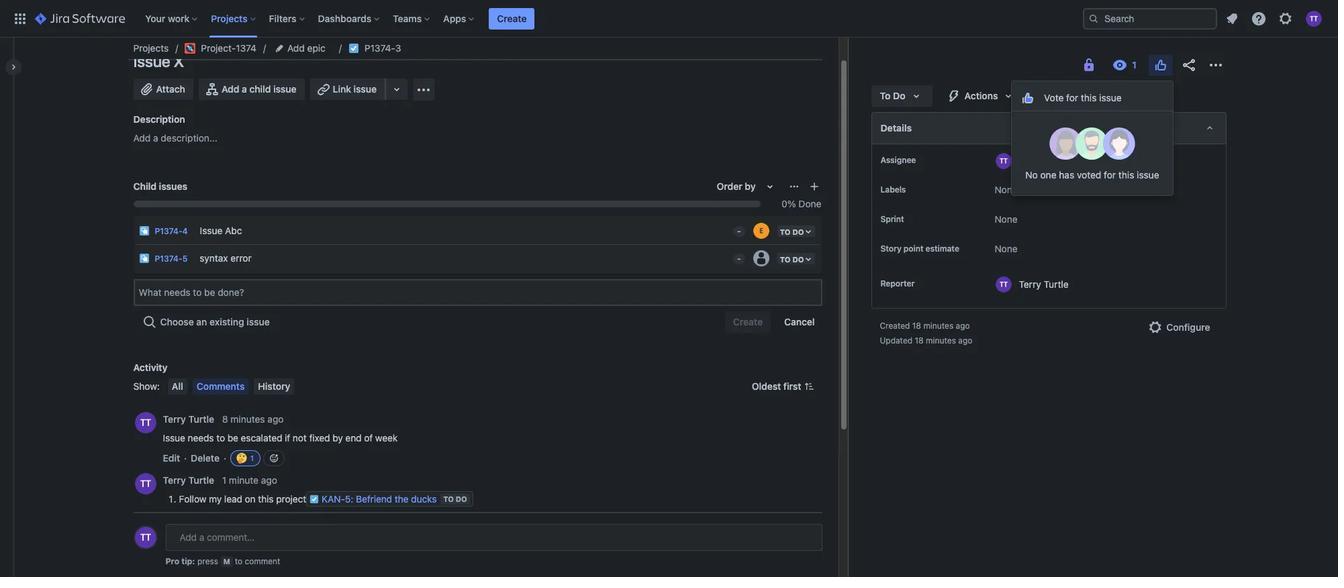 Task type: locate. For each thing, give the bounding box(es) containing it.
issue type: subtask image left p1374-4
[[139, 226, 149, 236]]

1 vertical spatial for
[[1104, 169, 1116, 181]]

not
[[293, 432, 307, 444]]

add
[[287, 42, 305, 54], [222, 83, 239, 95], [133, 132, 151, 144]]

0 horizontal spatial to
[[216, 432, 225, 444]]

project 1374 image
[[185, 43, 196, 54]]

0
[[782, 198, 788, 210]]

vote for this issue
[[1044, 92, 1122, 103]]

unassigned image
[[753, 250, 769, 267]]

1 vertical spatial this
[[1119, 169, 1135, 181]]

add inside "button"
[[222, 83, 239, 95]]

projects inside "popup button"
[[211, 12, 248, 24]]

to left be
[[216, 432, 225, 444]]

1 none from the top
[[995, 184, 1018, 195]]

- for issue abc
[[737, 226, 741, 236]]

0 vertical spatial projects
[[211, 12, 248, 24]]

18 right updated
[[915, 336, 924, 346]]

1 - button from the top
[[728, 218, 747, 239]]

- button for abc
[[728, 218, 747, 239]]

0 horizontal spatial add
[[133, 132, 151, 144]]

1 horizontal spatial add
[[222, 83, 239, 95]]

2 vertical spatial p1374-
[[155, 254, 182, 264]]

comments button
[[193, 379, 249, 395]]

1 vertical spatial a
[[153, 132, 158, 144]]

a for child
[[242, 83, 247, 95]]

1 horizontal spatial to do
[[880, 90, 906, 101]]

1 vertical spatial issue type: subtask image
[[139, 253, 149, 264]]

child issues
[[133, 181, 187, 192]]

to up the details at the right top
[[880, 90, 891, 101]]

your work
[[145, 12, 190, 24]]

do up the details at the right top
[[893, 90, 906, 101]]

menu bar containing all
[[165, 379, 297, 395]]

minutes right created
[[924, 321, 954, 331]]

do right ducks
[[456, 495, 467, 504]]

task image
[[348, 43, 359, 54]]

none
[[995, 184, 1018, 195], [995, 214, 1018, 225], [995, 243, 1018, 255]]

minute
[[229, 475, 259, 487]]

0 vertical spatial to
[[880, 90, 891, 101]]

issues
[[159, 181, 187, 192]]

0 horizontal spatial by
[[333, 432, 343, 444]]

add inside popup button
[[287, 42, 305, 54]]

1 vertical spatial 18
[[915, 336, 924, 346]]

issue up "edit"
[[163, 432, 185, 444]]

week
[[375, 432, 398, 444]]

add left the epic
[[287, 42, 305, 54]]

3 none from the top
[[995, 243, 1018, 255]]

fixed
[[309, 432, 330, 444]]

2 horizontal spatial add
[[287, 42, 305, 54]]

link web pages and more image
[[389, 81, 405, 97]]

1 for 1
[[250, 454, 255, 463]]

1 vertical spatial none
[[995, 214, 1018, 225]]

p1374- left copy link to issue icon
[[365, 42, 395, 54]]

issue for issue abc
[[200, 225, 223, 236]]

1 vertical spatial terry
[[163, 414, 186, 425]]

0 vertical spatial issue type: subtask image
[[139, 226, 149, 236]]

1 vertical spatial projects
[[133, 42, 169, 54]]

2 none from the top
[[995, 214, 1018, 225]]

issue right link
[[354, 83, 377, 95]]

this right on
[[258, 494, 274, 505]]

one
[[1041, 169, 1057, 181]]

- button for error
[[728, 245, 747, 267]]

1 horizontal spatial to
[[880, 90, 891, 101]]

2 - button from the top
[[728, 245, 747, 267]]

edit button
[[163, 452, 180, 465]]

p1374-5 link
[[155, 254, 188, 264]]

1 vertical spatial by
[[333, 432, 343, 444]]

abc
[[225, 225, 242, 236]]

dashboards
[[318, 12, 371, 24]]

p1374- down p1374-4 link
[[155, 254, 182, 264]]

2 vertical spatial terry turtle
[[163, 475, 214, 487]]

0 vertical spatial do
[[893, 90, 906, 101]]

0 horizontal spatial a
[[153, 132, 158, 144]]

projects down "your"
[[133, 42, 169, 54]]

your profile and settings image
[[1306, 10, 1322, 27]]

voted
[[1077, 169, 1102, 181]]

1 horizontal spatial do
[[893, 90, 906, 101]]

jira software image
[[35, 10, 125, 27], [35, 10, 125, 27]]

copy link to comment image
[[286, 414, 297, 424]]

0 vertical spatial add
[[287, 42, 305, 54]]

2 vertical spatial 1
[[210, 532, 215, 543]]

- left unassigned icon
[[737, 254, 741, 264]]

1 vertical spatial -
[[737, 254, 741, 264]]

issue left abc
[[200, 225, 223, 236]]

the
[[395, 494, 409, 505]]

a left child
[[242, 83, 247, 95]]

-
[[737, 226, 741, 236], [737, 254, 741, 264]]

story
[[881, 244, 902, 254]]

1 vertical spatial issue
[[200, 225, 223, 236]]

projects button
[[207, 8, 261, 29]]

this right the "vote"
[[1081, 92, 1097, 103]]

1 left minute
[[222, 475, 226, 487]]

add for add epic
[[287, 42, 305, 54]]

p1374-4
[[155, 226, 188, 236]]

your
[[145, 12, 165, 24]]

add app image
[[416, 82, 432, 98]]

p1374-3 link
[[365, 40, 401, 56]]

add left child
[[222, 83, 239, 95]]

first
[[784, 381, 801, 392]]

ago
[[956, 321, 970, 331], [958, 336, 973, 346], [268, 414, 284, 425], [261, 475, 277, 487]]

2 horizontal spatial 1
[[250, 454, 255, 463]]

1 vertical spatial to do
[[443, 495, 467, 504]]

for
[[1067, 92, 1079, 103], [1104, 169, 1116, 181]]

1 vertical spatial do
[[456, 495, 467, 504]]

issue right voted
[[1137, 169, 1159, 181]]

description...
[[161, 132, 217, 144]]

this right voted
[[1119, 169, 1135, 181]]

updated
[[880, 336, 913, 346]]

1 vertical spatial to
[[443, 495, 454, 504]]

to do right ducks
[[443, 495, 467, 504]]

2 vertical spatial issue
[[163, 432, 185, 444]]

1 vertical spatial add
[[222, 83, 239, 95]]

assignee pin to top. only you can see pinned fields. image
[[919, 155, 930, 166]]

0 horizontal spatial to
[[443, 495, 454, 504]]

1 horizontal spatial for
[[1104, 169, 1116, 181]]

oldest first
[[752, 381, 801, 392]]

search image
[[1089, 13, 1099, 24]]

terry turtle for 1 minute ago
[[163, 475, 214, 487]]

- left assignee: eloisefrancis23 icon
[[737, 226, 741, 236]]

created 18 minutes ago updated 18 minutes ago
[[880, 321, 973, 346]]

issue right existing
[[247, 316, 270, 328]]

0 vertical spatial 18
[[912, 321, 921, 331]]

0 vertical spatial -
[[737, 226, 741, 236]]

issue inside "button"
[[273, 83, 296, 95]]

Child issues field
[[135, 281, 822, 305]]

p1374- up the p1374-5
[[155, 226, 182, 236]]

issue inside button
[[247, 316, 270, 328]]

minutes right 8
[[231, 414, 265, 425]]

details
[[881, 122, 912, 134]]

banner
[[0, 0, 1338, 38]]

issue for issue needs to be escalated if not fixed by end of week
[[163, 432, 185, 444]]

issue inside 'button'
[[1099, 92, 1122, 103]]

projects up project-1374
[[211, 12, 248, 24]]

actions
[[965, 90, 998, 101]]

add epic
[[287, 42, 326, 54]]

p1374- for 5
[[155, 254, 182, 264]]

0 horizontal spatial to do
[[443, 495, 467, 504]]

2 issue type: subtask image from the top
[[139, 253, 149, 264]]

turtle for 1 minute ago
[[188, 475, 214, 487]]

description
[[133, 113, 185, 125]]

18
[[912, 321, 921, 331], [915, 336, 924, 346]]

issue right child
[[273, 83, 296, 95]]

issue right the "vote"
[[1099, 92, 1122, 103]]

1 left add reaction icon
[[250, 454, 255, 463]]

2 vertical spatial this
[[258, 494, 274, 505]]

by left end
[[333, 432, 343, 444]]

for right voted
[[1104, 169, 1116, 181]]

1 horizontal spatial to
[[235, 557, 243, 567]]

1 horizontal spatial by
[[745, 181, 756, 192]]

0 horizontal spatial for
[[1067, 92, 1079, 103]]

follow
[[179, 494, 206, 505]]

vote options: no one has voted for this issue yet. image
[[1153, 57, 1169, 73]]

p1374- for 3
[[365, 42, 395, 54]]

1 right example
[[210, 532, 215, 543]]

1 vertical spatial turtle
[[188, 414, 214, 425]]

to
[[216, 432, 225, 444], [235, 557, 243, 567]]

2 vertical spatial turtle
[[188, 475, 214, 487]]

issue abc link
[[195, 218, 728, 244]]

1 horizontal spatial this
[[1081, 92, 1097, 103]]

0 vertical spatial to do
[[880, 90, 906, 101]]

to do up the details at the right top
[[880, 90, 906, 101]]

sidebar navigation image
[[0, 54, 30, 81]]

0 vertical spatial none
[[995, 184, 1018, 195]]

2 vertical spatial add
[[133, 132, 151, 144]]

2 vertical spatial terry
[[163, 475, 186, 487]]

1 inside 1 button
[[250, 454, 255, 463]]

tip:
[[181, 557, 195, 567]]

2 horizontal spatial this
[[1119, 169, 1135, 181]]

2 - from the top
[[737, 254, 741, 264]]

0 vertical spatial issue
[[133, 52, 170, 71]]

- button left unassigned icon
[[728, 245, 747, 267]]

1 vertical spatial 1
[[222, 475, 226, 487]]

needs
[[188, 432, 214, 444]]

- button
[[728, 218, 747, 239], [728, 245, 747, 267]]

by right order
[[745, 181, 756, 192]]

befriend
[[356, 494, 392, 505]]

0 vertical spatial this
[[1081, 92, 1097, 103]]

work
[[168, 12, 190, 24]]

order by button
[[709, 176, 787, 197]]

minutes right updated
[[926, 336, 956, 346]]

estimate
[[926, 244, 960, 254]]

:thinking: image
[[236, 453, 247, 464], [236, 453, 247, 464]]

projects for projects link
[[133, 42, 169, 54]]

1 issue type: subtask image from the top
[[139, 226, 149, 236]]

0 vertical spatial 1
[[250, 454, 255, 463]]

0 vertical spatial - button
[[728, 218, 747, 239]]

1 horizontal spatial a
[[242, 83, 247, 95]]

all button
[[168, 379, 187, 395]]

an
[[196, 316, 207, 328]]

issue
[[273, 83, 296, 95], [354, 83, 377, 95], [1099, 92, 1122, 103], [1137, 169, 1159, 181], [247, 316, 270, 328]]

0 vertical spatial p1374-
[[365, 42, 395, 54]]

minutes
[[924, 321, 954, 331], [926, 336, 956, 346], [231, 414, 265, 425]]

1 vertical spatial p1374-
[[155, 226, 182, 236]]

1 horizontal spatial projects
[[211, 12, 248, 24]]

terry for 1 minute ago
[[163, 475, 186, 487]]

- button left assignee: eloisefrancis23 icon
[[728, 218, 747, 239]]

to right m
[[235, 557, 243, 567]]

issue type: subtask image
[[139, 226, 149, 236], [139, 253, 149, 264]]

1 - from the top
[[737, 226, 741, 236]]

0 vertical spatial by
[[745, 181, 756, 192]]

2 vertical spatial none
[[995, 243, 1018, 255]]

add down description
[[133, 132, 151, 144]]

0 % done
[[782, 198, 822, 210]]

0 vertical spatial a
[[242, 83, 247, 95]]

delete
[[191, 453, 220, 464]]

story point estimate pin to top. only you can see pinned fields. image
[[883, 255, 894, 265]]

a inside "button"
[[242, 83, 247, 95]]

labels
[[881, 185, 906, 195]]

sprint
[[881, 214, 904, 224]]

0 vertical spatial for
[[1067, 92, 1079, 103]]

projects
[[211, 12, 248, 24], [133, 42, 169, 54]]

0 horizontal spatial this
[[258, 494, 274, 505]]

menu bar
[[165, 379, 297, 395]]

18 right created
[[912, 321, 921, 331]]

to
[[880, 90, 891, 101], [443, 495, 454, 504]]

kan-5: befriend the ducks
[[322, 494, 437, 505]]

attach
[[156, 83, 185, 95]]

1 minute ago
[[222, 475, 277, 487]]

1 button
[[230, 451, 261, 467]]

issue type: subtask image for issue abc
[[139, 226, 149, 236]]

a down description
[[153, 132, 158, 144]]

1 horizontal spatial 1
[[222, 475, 226, 487]]

issue left "x"
[[133, 52, 170, 71]]

issue for choose an existing issue
[[247, 316, 270, 328]]

point
[[904, 244, 924, 254]]

to right ducks
[[443, 495, 454, 504]]

1 vertical spatial terry turtle
[[163, 414, 214, 425]]

1 vertical spatial - button
[[728, 245, 747, 267]]

oldest
[[752, 381, 781, 392]]

issue type: subtask image left the p1374-5
[[139, 253, 149, 264]]

0 horizontal spatial 1
[[210, 532, 215, 543]]

0 horizontal spatial projects
[[133, 42, 169, 54]]

- for syntax error
[[737, 254, 741, 264]]

for right the "vote"
[[1067, 92, 1079, 103]]

3
[[395, 42, 401, 54]]



Task type: describe. For each thing, give the bounding box(es) containing it.
teams
[[393, 12, 422, 24]]

create child image
[[810, 181, 820, 192]]

1 for 1 minute ago
[[222, 475, 226, 487]]

vote for this issue button
[[1012, 84, 1173, 111]]

issue inside button
[[354, 83, 377, 95]]

none for story point estimate
[[995, 243, 1018, 255]]

this inside 'button'
[[1081, 92, 1097, 103]]

0 vertical spatial minutes
[[924, 321, 954, 331]]

add epic button
[[273, 40, 330, 56]]

notifications image
[[1224, 10, 1240, 27]]

0 horizontal spatial do
[[456, 495, 467, 504]]

0 vertical spatial turtle
[[1044, 278, 1069, 290]]

issue needs to be escalated if not fixed by end of week
[[163, 432, 398, 444]]

existing
[[210, 316, 244, 328]]

1374
[[236, 42, 257, 54]]

project-1374 link
[[185, 40, 257, 56]]

add for add a description...
[[133, 132, 151, 144]]

story point estimate
[[881, 244, 960, 254]]

p1374-3
[[365, 42, 401, 54]]

m
[[223, 557, 230, 566]]

8 minutes ago
[[222, 414, 284, 425]]

child
[[250, 83, 271, 95]]

0 vertical spatial terry turtle
[[1019, 278, 1069, 290]]

if
[[285, 432, 290, 444]]

issue actions image
[[789, 181, 800, 192]]

link issue
[[333, 83, 377, 95]]

1 vertical spatial to
[[235, 557, 243, 567]]

of
[[364, 432, 373, 444]]

p1374- for 4
[[155, 226, 182, 236]]

epic
[[307, 42, 326, 54]]

filters
[[269, 12, 297, 24]]

profile image of terry turtle image
[[135, 527, 156, 549]]

Search field
[[1083, 8, 1218, 29]]

actions image
[[1208, 57, 1224, 73]]

choose an existing issue button
[[133, 312, 278, 333]]

be
[[228, 432, 238, 444]]

history button
[[254, 379, 294, 395]]

add a child issue button
[[199, 79, 305, 100]]

error
[[231, 252, 252, 264]]

ducks
[[411, 494, 437, 505]]

comment
[[245, 557, 280, 567]]

turtle for 8 minutes ago
[[188, 414, 214, 425]]

project-
[[201, 42, 236, 54]]

Add a comment… field
[[166, 524, 823, 551]]

lead
[[224, 494, 242, 505]]

issue for issue x
[[133, 52, 170, 71]]

2 vertical spatial minutes
[[231, 414, 265, 425]]

comments
[[197, 381, 245, 392]]

primary element
[[8, 0, 1083, 37]]

example
[[169, 532, 208, 543]]

issue for vote for this issue
[[1099, 92, 1122, 103]]

link issue button
[[310, 79, 386, 100]]

teams button
[[389, 8, 435, 29]]

order by
[[717, 181, 756, 192]]

do inside dropdown button
[[893, 90, 906, 101]]

activity
[[133, 362, 167, 373]]

syntax error
[[200, 252, 252, 264]]

copy link to issue image
[[399, 42, 409, 53]]

attach button
[[133, 79, 193, 100]]

child
[[133, 181, 157, 192]]

actions button
[[938, 85, 1025, 107]]

settings image
[[1278, 10, 1294, 27]]

reporter pin to top. only you can see pinned fields. image
[[918, 279, 928, 289]]

newest first image
[[804, 381, 815, 392]]

created
[[880, 321, 910, 331]]

create
[[497, 12, 527, 24]]

projects for projects "popup button" in the left top of the page
[[211, 12, 248, 24]]

add a description...
[[133, 132, 217, 144]]

issue abc
[[200, 225, 242, 236]]

share image
[[1181, 57, 1197, 73]]

has
[[1059, 169, 1075, 181]]

link
[[333, 83, 351, 95]]

4
[[182, 226, 188, 236]]

apps button
[[439, 8, 480, 29]]

details element
[[872, 112, 1227, 144]]

help image
[[1251, 10, 1267, 27]]

add for add a child issue
[[222, 83, 239, 95]]

assignee: eloisefrancis23 image
[[753, 223, 769, 239]]

8
[[222, 414, 228, 425]]

create button
[[489, 8, 535, 29]]

issue type: subtask image for syntax error
[[139, 253, 149, 264]]

to do inside dropdown button
[[880, 90, 906, 101]]

pro tip: press m to comment
[[166, 557, 280, 567]]

end
[[345, 432, 362, 444]]

example 1
[[169, 532, 217, 543]]

to do button
[[872, 85, 933, 107]]

project-1374
[[201, 42, 257, 54]]

my
[[209, 494, 222, 505]]

add reaction image
[[269, 453, 279, 464]]

your work button
[[141, 8, 203, 29]]

show:
[[133, 381, 160, 392]]

add a child issue
[[222, 83, 296, 95]]

order
[[717, 181, 743, 192]]

1 vertical spatial minutes
[[926, 336, 956, 346]]

issue for add a child issue
[[273, 83, 296, 95]]

done
[[799, 198, 822, 210]]

pro
[[166, 557, 179, 567]]

no
[[1026, 169, 1038, 181]]

0 vertical spatial terry
[[1019, 278, 1041, 290]]

on
[[245, 494, 256, 505]]

x
[[174, 52, 184, 71]]

terry for 8 minutes ago
[[163, 414, 186, 425]]

issue x
[[133, 52, 184, 71]]

by inside order by popup button
[[745, 181, 756, 192]]

5
[[182, 254, 188, 264]]

0 vertical spatial to
[[216, 432, 225, 444]]

choose an existing issue
[[160, 316, 270, 328]]

p1374-4 link
[[155, 226, 188, 236]]

appswitcher icon image
[[12, 10, 28, 27]]

to inside dropdown button
[[880, 90, 891, 101]]

a for description...
[[153, 132, 158, 144]]

configure link
[[1140, 317, 1219, 338]]

for inside 'button'
[[1067, 92, 1079, 103]]

assignee
[[881, 155, 916, 165]]

apps
[[443, 12, 466, 24]]

none for sprint
[[995, 214, 1018, 225]]

escalated
[[241, 432, 282, 444]]

terry turtle for 8 minutes ago
[[163, 414, 214, 425]]

banner containing your work
[[0, 0, 1338, 38]]

press
[[197, 557, 218, 567]]

filters button
[[265, 8, 310, 29]]

%
[[788, 198, 796, 210]]

kan-
[[322, 494, 345, 505]]

configure
[[1167, 322, 1210, 333]]



Task type: vqa. For each thing, say whether or not it's contained in the screenshot.
week
yes



